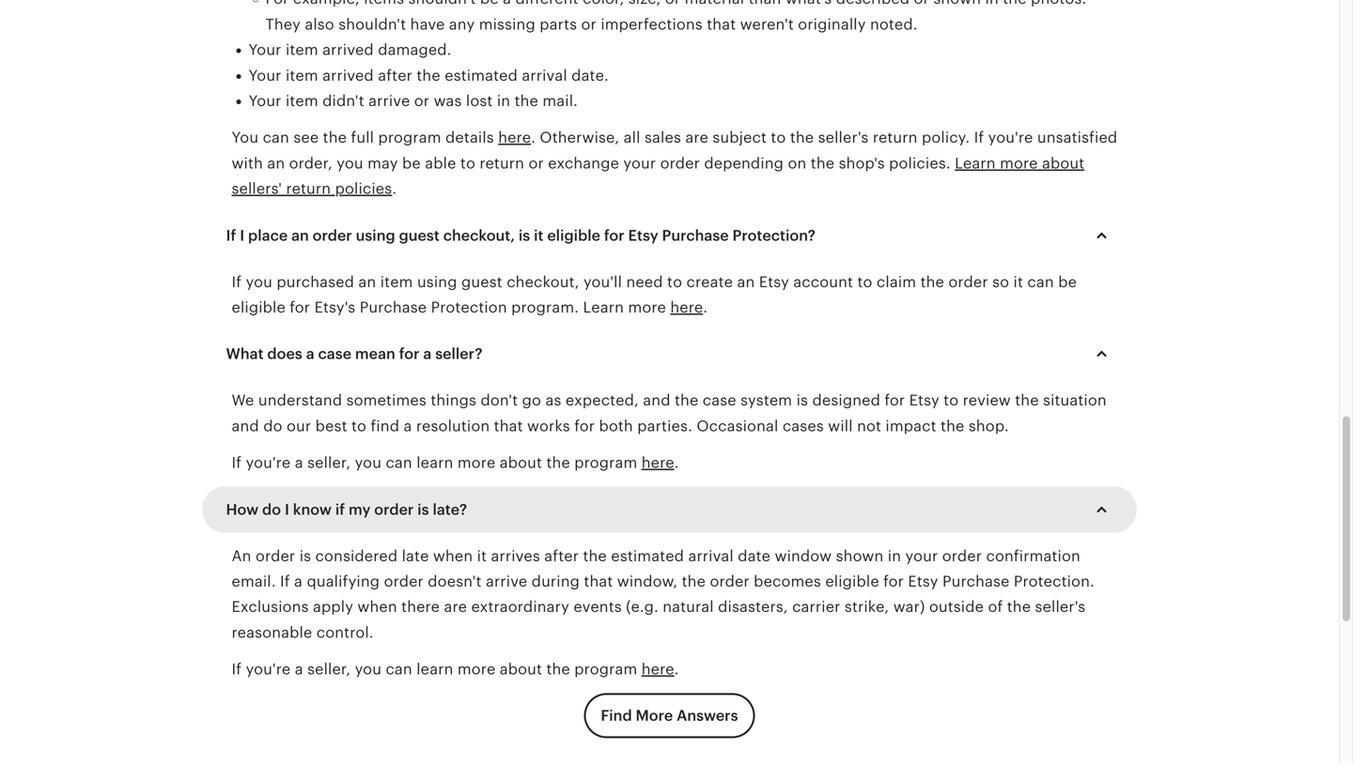 Task type: vqa. For each thing, say whether or not it's contained in the screenshot.
the right Corn
no



Task type: locate. For each thing, give the bounding box(es) containing it.
0 vertical spatial using
[[356, 227, 395, 244]]

if right policy.
[[974, 129, 984, 146]]

after inside for example, items shouldn't be a different color, size, or material than what's described or shown in the photos. they also shouldn't have any missing parts or imperfections that weren't originally noted. your item arrived damaged. your item arrived after the estimated arrival date. your item didn't arrive or was lost in the mail.
[[378, 67, 413, 84]]

1 horizontal spatial in
[[888, 548, 901, 565]]

1 horizontal spatial after
[[544, 548, 579, 565]]

is inside we understand sometimes things don't go as expected, and the case system is designed for etsy to review the situation and do our best to find a resolution that works for both parties. occasional cases will not impact the shop.
[[796, 392, 808, 409]]

purchase
[[662, 227, 729, 244], [360, 299, 427, 316], [942, 574, 1010, 591]]

our
[[287, 418, 311, 435]]

purchase up create
[[662, 227, 729, 244]]

1 vertical spatial estimated
[[611, 548, 684, 565]]

to right subject
[[771, 129, 786, 146]]

1 horizontal spatial estimated
[[611, 548, 684, 565]]

seller's up shop's on the top of the page
[[818, 129, 869, 146]]

guest down able
[[399, 227, 440, 244]]

1 vertical spatial case
[[703, 392, 736, 409]]

about inside learn more about sellers' return policies
[[1042, 155, 1085, 172]]

works
[[527, 418, 570, 435]]

. otherwise, all sales are subject to the seller's return policy. if you're unsatisfied with an order, you may be able to return or exchange your order depending on the shop's policies.
[[232, 129, 1118, 172]]

for
[[604, 227, 625, 244], [290, 299, 310, 316], [399, 346, 420, 363], [885, 392, 905, 409], [574, 418, 595, 435], [883, 574, 904, 591]]

that inside for example, items shouldn't be a different color, size, or material than what's described or shown in the photos. they also shouldn't have any missing parts or imperfections that weren't originally noted. your item arrived damaged. your item arrived after the estimated arrival date. your item didn't arrive or was lost in the mail.
[[707, 16, 736, 33]]

be right may
[[402, 155, 421, 172]]

war)
[[893, 599, 925, 616]]

1 vertical spatial shown
[[836, 548, 884, 565]]

1 learn from the top
[[416, 455, 453, 472]]

here link
[[498, 129, 531, 146], [670, 299, 703, 316], [642, 455, 674, 472], [642, 662, 674, 678]]

an order is considered late when it arrives after the estimated arrival date window shown in your order confirmation email. if a qualifying order doesn't arrive during that window, the order becomes eligible for etsy purchase protection. exclusions apply when there are extraordinary events (e.g. natural disasters, carrier strike, war) outside of the seller's reasonable control.
[[232, 548, 1095, 642]]

if you're a seller, you can learn more about the program here .
[[232, 455, 679, 472], [232, 662, 679, 678]]

guest inside if i place an order using guest checkout, is it eligible for etsy purchase protection? "dropdown button"
[[399, 227, 440, 244]]

date.
[[571, 67, 609, 84]]

the
[[1003, 0, 1027, 7], [417, 67, 441, 84], [515, 93, 538, 109], [323, 129, 347, 146], [790, 129, 814, 146], [811, 155, 835, 172], [920, 274, 944, 291], [675, 392, 699, 409], [1015, 392, 1039, 409], [941, 418, 965, 435], [546, 455, 570, 472], [583, 548, 607, 565], [682, 574, 706, 591], [1007, 599, 1031, 616], [546, 662, 570, 678]]

guest for order
[[399, 227, 440, 244]]

you're
[[988, 129, 1033, 146], [246, 455, 291, 472], [246, 662, 291, 678]]

guest inside if you purchased an item using guest checkout, you'll need to create an etsy account to claim the order so it can be eligible for etsy's purchase protection program. learn more
[[461, 274, 503, 291]]

can inside if you purchased an item using guest checkout, you'll need to create an etsy account to claim the order so it can be eligible for etsy's purchase protection program. learn more
[[1027, 274, 1054, 291]]

protection?
[[732, 227, 816, 244]]

about down works
[[500, 455, 542, 472]]

arrive down arrives
[[486, 574, 527, 591]]

considered
[[315, 548, 398, 565]]

for up you'll
[[604, 227, 625, 244]]

claim
[[877, 274, 916, 291]]

1 horizontal spatial when
[[433, 548, 473, 565]]

0 vertical spatial if you're a seller, you can learn more about the program here .
[[232, 455, 679, 472]]

the left full
[[323, 129, 347, 146]]

etsy inside we understand sometimes things don't go as expected, and the case system is designed for etsy to review the situation and do our best to find a resolution that works for both parties. occasional cases will not impact the shop.
[[909, 392, 939, 409]]

for
[[265, 0, 289, 7]]

missing
[[479, 16, 535, 33]]

1 vertical spatial i
[[285, 502, 289, 518]]

2 vertical spatial you're
[[246, 662, 291, 678]]

in up war) at bottom right
[[888, 548, 901, 565]]

you down find
[[355, 455, 382, 472]]

window,
[[617, 574, 678, 591]]

return down the details
[[480, 155, 524, 172]]

do
[[263, 418, 282, 435], [262, 502, 281, 518]]

in
[[985, 0, 999, 7], [497, 93, 510, 109], [888, 548, 901, 565]]

you're inside '. otherwise, all sales are subject to the seller's return policy. if you're unsatisfied with an order, you may be able to return or exchange your order depending on the shop's policies.'
[[988, 129, 1033, 146]]

1 vertical spatial return
[[480, 155, 524, 172]]

so
[[992, 274, 1009, 291]]

checkout, inside if you purchased an item using guest checkout, you'll need to create an etsy account to claim the order so it can be eligible for etsy's purchase protection program. learn more
[[507, 274, 579, 291]]

program down the both on the left of the page
[[574, 455, 637, 472]]

1 vertical spatial your
[[249, 67, 281, 84]]

estimated up the window, on the bottom
[[611, 548, 684, 565]]

0 vertical spatial arrived
[[322, 41, 374, 58]]

when up control.
[[357, 599, 397, 616]]

0 horizontal spatial be
[[402, 155, 421, 172]]

seller's down protection.
[[1035, 599, 1086, 616]]

shop.
[[969, 418, 1009, 435]]

2 vertical spatial be
[[1058, 274, 1077, 291]]

more down need
[[628, 299, 666, 316]]

0 horizontal spatial estimated
[[445, 67, 518, 84]]

after down "damaged."
[[378, 67, 413, 84]]

1 vertical spatial it
[[1013, 274, 1023, 291]]

your
[[249, 41, 281, 58], [249, 67, 281, 84], [249, 93, 281, 109]]

outside
[[929, 599, 984, 616]]

more down unsatisfied
[[1000, 155, 1038, 172]]

an right create
[[737, 274, 755, 291]]

0 horizontal spatial guest
[[399, 227, 440, 244]]

how
[[226, 502, 259, 518]]

using up protection
[[417, 274, 457, 291]]

1 vertical spatial and
[[232, 418, 259, 435]]

for inside "an order is considered late when it arrives after the estimated arrival date window shown in your order confirmation email. if a qualifying order doesn't arrive during that window, the order becomes eligible for etsy purchase protection. exclusions apply when there are extraordinary events (e.g. natural disasters, carrier strike, war) outside of the seller's reasonable control."
[[883, 574, 904, 591]]

0 vertical spatial seller's
[[818, 129, 869, 146]]

eligible up you'll
[[547, 227, 600, 244]]

checkout,
[[443, 227, 515, 244], [507, 274, 579, 291]]

items
[[364, 0, 404, 7]]

0 horizontal spatial it
[[477, 548, 487, 565]]

0 vertical spatial seller,
[[307, 455, 351, 472]]

depending
[[704, 155, 784, 172]]

if inside '. otherwise, all sales are subject to the seller's return policy. if you're unsatisfied with an order, you may be able to return or exchange your order depending on the shop's policies.'
[[974, 129, 984, 146]]

0 vertical spatial do
[[263, 418, 282, 435]]

1 vertical spatial after
[[544, 548, 579, 565]]

if up the what
[[232, 274, 242, 291]]

designed
[[812, 392, 880, 409]]

estimated up the lost
[[445, 67, 518, 84]]

a down "our"
[[295, 455, 303, 472]]

in left photos.
[[985, 0, 999, 7]]

etsy inside "dropdown button"
[[628, 227, 658, 244]]

be inside if you purchased an item using guest checkout, you'll need to create an etsy account to claim the order so it can be eligible for etsy's purchase protection program. learn more
[[1058, 274, 1077, 291]]

in right the lost
[[497, 93, 510, 109]]

an right with
[[267, 155, 285, 172]]

the inside if you purchased an item using guest checkout, you'll need to create an etsy account to claim the order so it can be eligible for etsy's purchase protection program. learn more
[[920, 274, 944, 291]]

here link up the more
[[642, 662, 674, 678]]

2 vertical spatial return
[[286, 180, 331, 197]]

0 vertical spatial checkout,
[[443, 227, 515, 244]]

case inside we understand sometimes things don't go as expected, and the case system is designed for etsy to review the situation and do our best to find a resolution that works for both parties. occasional cases will not impact the shop.
[[703, 392, 736, 409]]

0 horizontal spatial in
[[497, 93, 510, 109]]

shown up strike,
[[836, 548, 884, 565]]

0 horizontal spatial purchase
[[360, 299, 427, 316]]

is
[[519, 227, 530, 244], [796, 392, 808, 409], [417, 502, 429, 518], [299, 548, 311, 565]]

that down material
[[707, 16, 736, 33]]

more
[[636, 708, 673, 725]]

2 seller, from the top
[[307, 662, 351, 678]]

arrived up "didn't"
[[322, 67, 374, 84]]

details
[[445, 129, 494, 146]]

if you're a seller, you can learn more about the program here . for arrive
[[232, 662, 679, 678]]

becomes
[[754, 574, 821, 591]]

2 horizontal spatial it
[[1013, 274, 1023, 291]]

1 horizontal spatial purchase
[[662, 227, 729, 244]]

using down policies
[[356, 227, 395, 244]]

1 horizontal spatial i
[[285, 502, 289, 518]]

checkout, up protection
[[443, 227, 515, 244]]

2 learn from the top
[[416, 662, 453, 678]]

about
[[1042, 155, 1085, 172], [500, 455, 542, 472], [500, 662, 542, 678]]

1 vertical spatial checkout,
[[507, 274, 579, 291]]

0 vertical spatial it
[[534, 227, 544, 244]]

seller, for qualifying
[[307, 662, 351, 678]]

2 horizontal spatial that
[[707, 16, 736, 33]]

0 horizontal spatial that
[[494, 418, 523, 435]]

your inside "an order is considered late when it arrives after the estimated arrival date window shown in your order confirmation email. if a qualifying order doesn't arrive during that window, the order becomes eligible for etsy purchase protection. exclusions apply when there are extraordinary events (e.g. natural disasters, carrier strike, war) outside of the seller's reasonable control."
[[905, 548, 938, 565]]

that for weren't
[[707, 16, 736, 33]]

order right the my
[[374, 502, 414, 518]]

here
[[498, 129, 531, 146], [670, 299, 703, 316], [642, 455, 674, 472], [642, 662, 674, 678]]

your inside '. otherwise, all sales are subject to the seller's return policy. if you're unsatisfied with an order, you may be able to return or exchange your order depending on the shop's policies.'
[[623, 155, 656, 172]]

that up 'events' at the left bottom of page
[[584, 574, 613, 591]]

0 vertical spatial your
[[623, 155, 656, 172]]

seller,
[[307, 455, 351, 472], [307, 662, 351, 678]]

.
[[531, 129, 536, 146], [392, 180, 397, 197], [703, 299, 708, 316], [674, 455, 679, 472], [674, 662, 679, 678]]

2 arrived from the top
[[322, 67, 374, 84]]

1 vertical spatial seller's
[[1035, 599, 1086, 616]]

2 horizontal spatial eligible
[[825, 574, 879, 591]]

you'll
[[583, 274, 622, 291]]

know
[[293, 502, 332, 518]]

. down 'parties.'
[[674, 455, 679, 472]]

here link down 'parties.'
[[642, 455, 674, 472]]

estimated inside for example, items shouldn't be a different color, size, or material than what's described or shown in the photos. they also shouldn't have any missing parts or imperfections that weren't originally noted. your item arrived damaged. your item arrived after the estimated arrival date. your item didn't arrive or was lost in the mail.
[[445, 67, 518, 84]]

it up program.
[[534, 227, 544, 244]]

find more answers
[[601, 708, 738, 725]]

order inside dropdown button
[[374, 502, 414, 518]]

i inside "dropdown button"
[[240, 227, 244, 244]]

if
[[974, 129, 984, 146], [226, 227, 236, 244], [232, 274, 242, 291], [232, 455, 242, 472], [280, 574, 290, 591], [232, 662, 242, 678]]

about down unsatisfied
[[1042, 155, 1085, 172]]

and down the we at left
[[232, 418, 259, 435]]

1 vertical spatial arrived
[[322, 67, 374, 84]]

it
[[534, 227, 544, 244], [1013, 274, 1023, 291], [477, 548, 487, 565]]

window
[[775, 548, 832, 565]]

for right mean
[[399, 346, 420, 363]]

seller's inside "an order is considered late when it arrives after the estimated arrival date window shown in your order confirmation email. if a qualifying order doesn't arrive during that window, the order becomes eligible for etsy purchase protection. exclusions apply when there are extraordinary events (e.g. natural disasters, carrier strike, war) outside of the seller's reasonable control."
[[1035, 599, 1086, 616]]

2 horizontal spatial return
[[873, 129, 918, 146]]

program for what does a case mean for a seller?
[[574, 455, 637, 472]]

using for item
[[417, 274, 457, 291]]

etsy down protection?
[[759, 274, 789, 291]]

1 horizontal spatial be
[[480, 0, 499, 7]]

damaged.
[[378, 41, 452, 58]]

0 vertical spatial after
[[378, 67, 413, 84]]

0 horizontal spatial i
[[240, 227, 244, 244]]

0 vertical spatial shouldn't
[[408, 0, 476, 7]]

0 vertical spatial and
[[643, 392, 671, 409]]

0 vertical spatial learn
[[955, 155, 996, 172]]

how do i know if my order is late? button
[[209, 487, 1130, 533]]

arrive inside for example, items shouldn't be a different color, size, or material than what's described or shown in the photos. they also shouldn't have any missing parts or imperfections that weren't originally noted. your item arrived damaged. your item arrived after the estimated arrival date. your item didn't arrive or was lost in the mail.
[[368, 93, 410, 109]]

expected,
[[566, 392, 639, 409]]

using inside if you purchased an item using guest checkout, you'll need to create an etsy account to claim the order so it can be eligible for etsy's purchase protection program. learn more
[[417, 274, 457, 291]]

0 vertical spatial arrival
[[522, 67, 567, 84]]

1 vertical spatial are
[[444, 599, 467, 616]]

using for order
[[356, 227, 395, 244]]

1 horizontal spatial guest
[[461, 274, 503, 291]]

color,
[[583, 0, 624, 7]]

resolution
[[416, 418, 490, 435]]

program up find on the left bottom of page
[[574, 662, 637, 678]]

0 vertical spatial purchase
[[662, 227, 729, 244]]

is inside if i place an order using guest checkout, is it eligible for etsy purchase protection? "dropdown button"
[[519, 227, 530, 244]]

0 vertical spatial shown
[[933, 0, 981, 7]]

2 horizontal spatial purchase
[[942, 574, 1010, 591]]

checkout, inside "dropdown button"
[[443, 227, 515, 244]]

if inside if you purchased an item using guest checkout, you'll need to create an etsy account to claim the order so it can be eligible for etsy's purchase protection program. learn more
[[232, 274, 242, 291]]

0 horizontal spatial eligible
[[232, 299, 286, 316]]

1 horizontal spatial arrival
[[688, 548, 734, 565]]

0 horizontal spatial arrival
[[522, 67, 567, 84]]

1 seller, from the top
[[307, 455, 351, 472]]

0 vertical spatial arrive
[[368, 93, 410, 109]]

eligible inside "dropdown button"
[[547, 227, 600, 244]]

an
[[267, 155, 285, 172], [291, 227, 309, 244], [358, 274, 376, 291], [737, 274, 755, 291]]

etsy up need
[[628, 227, 658, 244]]

have
[[410, 16, 445, 33]]

checkout, for you'll
[[507, 274, 579, 291]]

etsy up impact
[[909, 392, 939, 409]]

with
[[232, 155, 263, 172]]

arrival inside "an order is considered late when it arrives after the estimated arrival date window shown in your order confirmation email. if a qualifying order doesn't arrive during that window, the order becomes eligible for etsy purchase protection. exclusions apply when there are extraordinary events (e.g. natural disasters, carrier strike, war) outside of the seller's reasonable control."
[[688, 548, 734, 565]]

0 vertical spatial be
[[480, 0, 499, 7]]

do inside we understand sometimes things don't go as expected, and the case system is designed for etsy to review the situation and do our best to find a resolution that works for both parties. occasional cases will not impact the shop.
[[263, 418, 282, 435]]

1 vertical spatial do
[[262, 502, 281, 518]]

you down control.
[[355, 662, 382, 678]]

for down expected,
[[574, 418, 595, 435]]

purchase up the of
[[942, 574, 1010, 591]]

eligible up the what
[[232, 299, 286, 316]]

1 horizontal spatial shown
[[933, 0, 981, 7]]

. inside '. otherwise, all sales are subject to the seller's return policy. if you're unsatisfied with an order, you may be able to return or exchange your order depending on the shop's policies.'
[[531, 129, 536, 146]]

the left mail.
[[515, 93, 538, 109]]

1 horizontal spatial learn
[[955, 155, 996, 172]]

0 horizontal spatial shown
[[836, 548, 884, 565]]

i
[[240, 227, 244, 244], [285, 502, 289, 518]]

after up the during
[[544, 548, 579, 565]]

you're down "our"
[[246, 455, 291, 472]]

there
[[401, 599, 440, 616]]

learn inside if you purchased an item using guest checkout, you'll need to create an etsy account to claim the order so it can be eligible for etsy's purchase protection program. learn more
[[583, 299, 624, 316]]

it right so
[[1013, 274, 1023, 291]]

arrived
[[322, 41, 374, 58], [322, 67, 374, 84]]

1 if you're a seller, you can learn more about the program here . from the top
[[232, 455, 679, 472]]

learn down you'll
[[583, 299, 624, 316]]

0 vertical spatial your
[[249, 41, 281, 58]]

0 vertical spatial guest
[[399, 227, 440, 244]]

will
[[828, 418, 853, 435]]

0 vertical spatial return
[[873, 129, 918, 146]]

if you're a seller, you can learn more about the program here . down there
[[232, 662, 679, 678]]

eligible
[[547, 227, 600, 244], [232, 299, 286, 316], [825, 574, 879, 591]]

1 vertical spatial about
[[500, 455, 542, 472]]

order left so
[[948, 274, 988, 291]]

here link down create
[[670, 299, 703, 316]]

if up how
[[232, 455, 242, 472]]

more
[[1000, 155, 1038, 172], [628, 299, 666, 316], [458, 455, 496, 472], [458, 662, 496, 678]]

0 horizontal spatial and
[[232, 418, 259, 435]]

do left "our"
[[263, 418, 282, 435]]

a right find
[[404, 418, 412, 435]]

arrive up you can see the full program details here
[[368, 93, 410, 109]]

what's
[[785, 0, 832, 7]]

0 vertical spatial program
[[378, 129, 441, 146]]

2 vertical spatial that
[[584, 574, 613, 591]]

situation
[[1043, 392, 1107, 409]]

order up purchased
[[313, 227, 352, 244]]

to up here .
[[667, 274, 682, 291]]

i left know
[[285, 502, 289, 518]]

0 horizontal spatial are
[[444, 599, 467, 616]]

we
[[232, 392, 254, 409]]

0 vertical spatial eligible
[[547, 227, 600, 244]]

2 if you're a seller, you can learn more about the program here . from the top
[[232, 662, 679, 678]]

carrier
[[792, 599, 841, 616]]

0 horizontal spatial return
[[286, 180, 331, 197]]

place
[[248, 227, 288, 244]]

that inside we understand sometimes things don't go as expected, and the case system is designed for etsy to review the situation and do our best to find a resolution that works for both parties. occasional cases will not impact the shop.
[[494, 418, 523, 435]]

1 horizontal spatial seller's
[[1035, 599, 1086, 616]]

guest
[[399, 227, 440, 244], [461, 274, 503, 291]]

0 vertical spatial estimated
[[445, 67, 518, 84]]

2 vertical spatial in
[[888, 548, 901, 565]]

the down extraordinary
[[546, 662, 570, 678]]

purchase inside "an order is considered late when it arrives after the estimated arrival date window shown in your order confirmation email. if a qualifying order doesn't arrive during that window, the order becomes eligible for etsy purchase protection. exclusions apply when there are extraordinary events (e.g. natural disasters, carrier strike, war) outside of the seller's reasonable control."
[[942, 574, 1010, 591]]

2 vertical spatial it
[[477, 548, 487, 565]]

a inside for example, items shouldn't be a different color, size, or material than what's described or shown in the photos. they also shouldn't have any missing parts or imperfections that weren't originally noted. your item arrived damaged. your item arrived after the estimated arrival date. your item didn't arrive or was lost in the mail.
[[503, 0, 511, 7]]

1 your from the top
[[249, 41, 281, 58]]

a up "exclusions"
[[294, 574, 303, 591]]

strike,
[[845, 599, 889, 616]]

case up occasional
[[703, 392, 736, 409]]

estimated
[[445, 67, 518, 84], [611, 548, 684, 565]]

1 horizontal spatial it
[[534, 227, 544, 244]]

are right sales
[[685, 129, 708, 146]]

1 vertical spatial if you're a seller, you can learn more about the program here .
[[232, 662, 679, 678]]

1 vertical spatial that
[[494, 418, 523, 435]]

order inside '. otherwise, all sales are subject to the seller's return policy. if you're unsatisfied with an order, you may be able to return or exchange your order depending on the shop's policies.'
[[660, 155, 700, 172]]

a inside "an order is considered late when it arrives after the estimated arrival date window shown in your order confirmation email. if a qualifying order doesn't arrive during that window, the order becomes eligible for etsy purchase protection. exclusions apply when there are extraordinary events (e.g. natural disasters, carrier strike, war) outside of the seller's reasonable control."
[[294, 574, 303, 591]]

1 horizontal spatial are
[[685, 129, 708, 146]]

for inside "dropdown button"
[[604, 227, 625, 244]]

arrival left "date"
[[688, 548, 734, 565]]

0 horizontal spatial arrive
[[368, 93, 410, 109]]

etsy inside "an order is considered late when it arrives after the estimated arrival date window shown in your order confirmation email. if a qualifying order doesn't arrive during that window, the order becomes eligible for etsy purchase protection. exclusions apply when there are extraordinary events (e.g. natural disasters, carrier strike, war) outside of the seller's reasonable control."
[[908, 574, 938, 591]]

arrives
[[491, 548, 540, 565]]

order inside "dropdown button"
[[313, 227, 352, 244]]

account
[[793, 274, 853, 291]]

estimated inside "an order is considered late when it arrives after the estimated arrival date window shown in your order confirmation email. if a qualifying order doesn't arrive during that window, the order becomes eligible for etsy purchase protection. exclusions apply when there are extraordinary events (e.g. natural disasters, carrier strike, war) outside of the seller's reasonable control."
[[611, 548, 684, 565]]

1 vertical spatial arrive
[[486, 574, 527, 591]]

0 horizontal spatial using
[[356, 227, 395, 244]]

1 arrived from the top
[[322, 41, 374, 58]]

0 vertical spatial learn
[[416, 455, 453, 472]]

1 horizontal spatial arrive
[[486, 574, 527, 591]]

arrival up mail.
[[522, 67, 567, 84]]

shouldn't down items
[[338, 16, 406, 33]]

learn inside learn more about sellers' return policies
[[955, 155, 996, 172]]

i left place
[[240, 227, 244, 244]]

arrival inside for example, items shouldn't be a different color, size, or material than what's described or shown in the photos. they also shouldn't have any missing parts or imperfections that weren't originally noted. your item arrived damaged. your item arrived after the estimated arrival date. your item didn't arrive or was lost in the mail.
[[522, 67, 567, 84]]

2 vertical spatial program
[[574, 662, 637, 678]]

parties.
[[637, 418, 692, 435]]

an inside '. otherwise, all sales are subject to the seller's return policy. if you're unsatisfied with an order, you may be able to return or exchange your order depending on the shop's policies.'
[[267, 155, 285, 172]]

using
[[356, 227, 395, 244], [417, 274, 457, 291]]

learn down resolution
[[416, 455, 453, 472]]

or down color,
[[581, 16, 597, 33]]

after
[[378, 67, 413, 84], [544, 548, 579, 565]]

0 vertical spatial case
[[318, 346, 351, 363]]

imperfections
[[601, 16, 703, 33]]

1 vertical spatial be
[[402, 155, 421, 172]]

1 horizontal spatial that
[[584, 574, 613, 591]]

1 vertical spatial your
[[905, 548, 938, 565]]

do inside dropdown button
[[262, 502, 281, 518]]

0 vertical spatial that
[[707, 16, 736, 33]]

0 horizontal spatial seller's
[[818, 129, 869, 146]]

item inside if you purchased an item using guest checkout, you'll need to create an etsy account to claim the order so it can be eligible for etsy's purchase protection program. learn more
[[380, 274, 413, 291]]

using inside "dropdown button"
[[356, 227, 395, 244]]

subject
[[713, 129, 767, 146]]

and up 'parties.'
[[643, 392, 671, 409]]

system
[[741, 392, 792, 409]]

0 horizontal spatial case
[[318, 346, 351, 363]]

the up "on"
[[790, 129, 814, 146]]

originally
[[798, 16, 866, 33]]

learn
[[955, 155, 996, 172], [583, 299, 624, 316]]

1 vertical spatial seller,
[[307, 662, 351, 678]]

when up doesn't
[[433, 548, 473, 565]]

are inside "an order is considered late when it arrives after the estimated arrival date window shown in your order confirmation email. if a qualifying order doesn't arrive during that window, the order becomes eligible for etsy purchase protection. exclusions apply when there are extraordinary events (e.g. natural disasters, carrier strike, war) outside of the seller's reasonable control."
[[444, 599, 467, 616]]

you're for email.
[[246, 662, 291, 678]]

otherwise,
[[540, 129, 620, 146]]

seller?
[[435, 346, 483, 363]]

case inside dropdown button
[[318, 346, 351, 363]]

etsy
[[628, 227, 658, 244], [759, 274, 789, 291], [909, 392, 939, 409], [908, 574, 938, 591]]

0 horizontal spatial learn
[[583, 299, 624, 316]]

. down create
[[703, 299, 708, 316]]

2 your from the top
[[249, 67, 281, 84]]

seller, down best
[[307, 455, 351, 472]]

order inside if you purchased an item using guest checkout, you'll need to create an etsy account to claim the order so it can be eligible for etsy's purchase protection program. learn more
[[948, 274, 988, 291]]

are
[[685, 129, 708, 146], [444, 599, 467, 616]]

an
[[232, 548, 251, 565]]

for inside if you purchased an item using guest checkout, you'll need to create an etsy account to claim the order so it can be eligible for etsy's purchase protection program. learn more
[[290, 299, 310, 316]]

2 vertical spatial eligible
[[825, 574, 879, 591]]



Task type: describe. For each thing, give the bounding box(es) containing it.
order up "outside"
[[942, 548, 982, 565]]

the down works
[[546, 455, 570, 472]]

here link right the details
[[498, 129, 531, 146]]

program for how do i know if my order is late?
[[574, 662, 637, 678]]

. up find more answers
[[674, 662, 679, 678]]

here right the details
[[498, 129, 531, 146]]

or up the noted.
[[914, 0, 929, 7]]

to down the details
[[460, 155, 475, 172]]

it inside "an order is considered late when it arrives after the estimated arrival date window shown in your order confirmation email. if a qualifying order doesn't arrive during that window, the order becomes eligible for etsy purchase protection. exclusions apply when there are extraordinary events (e.g. natural disasters, carrier strike, war) outside of the seller's reasonable control."
[[477, 548, 487, 565]]

(e.g.
[[626, 599, 659, 616]]

exclusions
[[232, 599, 309, 616]]

purchase inside if i place an order using guest checkout, is it eligible for etsy purchase protection? "dropdown button"
[[662, 227, 729, 244]]

3 your from the top
[[249, 93, 281, 109]]

more down extraordinary
[[458, 662, 496, 678]]

see
[[294, 129, 319, 146]]

a left seller?
[[423, 346, 432, 363]]

return inside learn more about sellers' return policies
[[286, 180, 331, 197]]

occasional
[[697, 418, 778, 435]]

seller's inside '. otherwise, all sales are subject to the seller's return policy. if you're unsatisfied with an order, you may be able to return or exchange your order depending on the shop's policies.'
[[818, 129, 869, 146]]

weren't
[[740, 16, 794, 33]]

a inside we understand sometimes things don't go as expected, and the case system is designed for etsy to review the situation and do our best to find a resolution that works for both parties. occasional cases will not impact the shop.
[[404, 418, 412, 435]]

policy.
[[922, 129, 970, 146]]

the up natural
[[682, 574, 706, 591]]

find more answers link
[[584, 694, 755, 739]]

more inside learn more about sellers' return policies
[[1000, 155, 1038, 172]]

learn for find
[[416, 455, 453, 472]]

the left shop.
[[941, 418, 965, 435]]

if
[[335, 502, 345, 518]]

described
[[836, 0, 910, 7]]

sellers'
[[232, 180, 282, 197]]

reasonable
[[232, 625, 312, 642]]

about for shop.
[[500, 455, 542, 472]]

learn more about sellers' return policies
[[232, 155, 1085, 197]]

eligible inside if you purchased an item using guest checkout, you'll need to create an etsy account to claim the order so it can be eligible for etsy's purchase protection program. learn more
[[232, 299, 286, 316]]

sales
[[645, 129, 681, 146]]

can left see
[[263, 129, 289, 146]]

an inside "dropdown button"
[[291, 227, 309, 244]]

learn for arrive
[[416, 662, 453, 678]]

in inside "an order is considered late when it arrives after the estimated arrival date window shown in your order confirmation email. if a qualifying order doesn't arrive during that window, the order becomes eligible for etsy purchase protection. exclusions apply when there are extraordinary events (e.g. natural disasters, carrier strike, war) outside of the seller's reasonable control."
[[888, 548, 901, 565]]

if down the reasonable
[[232, 662, 242, 678]]

is inside the how do i know if my order is late? dropdown button
[[417, 502, 429, 518]]

order up the email.
[[256, 548, 295, 565]]

be inside '. otherwise, all sales are subject to the seller's return policy. if you're unsatisfied with an order, you may be able to return or exchange your order depending on the shop's policies.'
[[402, 155, 421, 172]]

guest for item
[[461, 274, 503, 291]]

what does a case mean for a seller?
[[226, 346, 483, 363]]

a right "does"
[[306, 346, 314, 363]]

if inside "an order is considered late when it arrives after the estimated arrival date window shown in your order confirmation email. if a qualifying order doesn't arrive during that window, the order becomes eligible for etsy purchase protection. exclusions apply when there are extraordinary events (e.g. natural disasters, carrier strike, war) outside of the seller's reasonable control."
[[280, 574, 290, 591]]

order up disasters, at the bottom right of the page
[[710, 574, 750, 591]]

need
[[626, 274, 663, 291]]

during
[[532, 574, 580, 591]]

both
[[599, 418, 633, 435]]

to left find
[[351, 418, 367, 435]]

1 vertical spatial when
[[357, 599, 397, 616]]

exchange
[[548, 155, 619, 172]]

if inside "dropdown button"
[[226, 227, 236, 244]]

more inside if you purchased an item using guest checkout, you'll need to create an etsy account to claim the order so it can be eligible for etsy's purchase protection program. learn more
[[628, 299, 666, 316]]

for inside dropdown button
[[399, 346, 420, 363]]

that for works
[[494, 418, 523, 435]]

able
[[425, 155, 456, 172]]

protection.
[[1014, 574, 1095, 591]]

if you're a seller, you can learn more about the program here . for find
[[232, 455, 679, 472]]

are inside '. otherwise, all sales are subject to the seller's return policy. if you're unsatisfied with an order, you may be able to return or exchange your order depending on the shop's policies.'
[[685, 129, 708, 146]]

2 horizontal spatial in
[[985, 0, 999, 7]]

the right "on"
[[811, 155, 835, 172]]

purchase inside if you purchased an item using guest checkout, you'll need to create an etsy account to claim the order so it can be eligible for etsy's purchase protection program. learn more
[[360, 299, 427, 316]]

as
[[545, 392, 561, 409]]

you inside '. otherwise, all sales are subject to the seller's return policy. if you're unsatisfied with an order, you may be able to return or exchange your order depending on the shop's policies.'
[[337, 155, 363, 172]]

my
[[349, 502, 371, 518]]

the up 'events' at the left bottom of page
[[583, 548, 607, 565]]

they
[[265, 16, 301, 33]]

parts
[[540, 16, 577, 33]]

didn't
[[322, 93, 364, 109]]

etsy inside if you purchased an item using guest checkout, you'll need to create an etsy account to claim the order so it can be eligible for etsy's purchase protection program. learn more
[[759, 274, 789, 291]]

what does a case mean for a seller? button
[[209, 332, 1130, 377]]

eligible inside "an order is considered late when it arrives after the estimated arrival date window shown in your order confirmation email. if a qualifying order doesn't arrive during that window, the order becomes eligible for etsy purchase protection. exclusions apply when there are extraordinary events (e.g. natural disasters, carrier strike, war) outside of the seller's reasonable control."
[[825, 574, 879, 591]]

checkout, for is
[[443, 227, 515, 244]]

may
[[368, 155, 398, 172]]

program.
[[511, 299, 579, 316]]

here down 'parties.'
[[642, 455, 674, 472]]

1 horizontal spatial return
[[480, 155, 524, 172]]

policies
[[335, 180, 392, 197]]

it inside if you purchased an item using guest checkout, you'll need to create an etsy account to claim the order so it can be eligible for etsy's purchase protection program. learn more
[[1013, 274, 1023, 291]]

more down resolution
[[458, 455, 496, 472]]

than
[[749, 0, 781, 7]]

also
[[305, 16, 334, 33]]

not
[[857, 418, 881, 435]]

the left photos.
[[1003, 0, 1027, 7]]

late
[[402, 548, 429, 565]]

can down find
[[386, 455, 412, 472]]

cases
[[783, 418, 824, 435]]

lost
[[466, 93, 493, 109]]

different
[[515, 0, 579, 7]]

size,
[[628, 0, 661, 7]]

the up 'parties.'
[[675, 392, 699, 409]]

impact
[[886, 418, 937, 435]]

order down the late
[[384, 574, 424, 591]]

for example, items shouldn't be a different color, size, or material than what's described or shown in the photos. they also shouldn't have any missing parts or imperfections that weren't originally noted. your item arrived damaged. your item arrived after the estimated arrival date. your item didn't arrive or was lost in the mail.
[[249, 0, 1087, 109]]

material
[[685, 0, 744, 7]]

to left review
[[944, 392, 959, 409]]

find
[[601, 708, 632, 725]]

be inside for example, items shouldn't be a different color, size, or material than what's described or shown in the photos. they also shouldn't have any missing parts or imperfections that weren't originally noted. your item arrived damaged. your item arrived after the estimated arrival date. your item didn't arrive or was lost in the mail.
[[480, 0, 499, 7]]

or right the size,
[[665, 0, 681, 7]]

extraordinary
[[471, 599, 569, 616]]

or left was
[[414, 93, 430, 109]]

late?
[[433, 502, 467, 518]]

photos.
[[1031, 0, 1087, 7]]

1 vertical spatial in
[[497, 93, 510, 109]]

the right the of
[[1007, 599, 1031, 616]]

you
[[232, 129, 259, 146]]

any
[[449, 16, 475, 33]]

unsatisfied
[[1037, 129, 1118, 146]]

find
[[371, 418, 399, 435]]

disasters,
[[718, 599, 788, 616]]

for up impact
[[885, 392, 905, 409]]

example,
[[293, 0, 360, 7]]

here down create
[[670, 299, 703, 316]]

of
[[988, 599, 1003, 616]]

i inside dropdown button
[[285, 502, 289, 518]]

if i place an order using guest checkout, is it eligible for etsy purchase protection? button
[[209, 213, 1130, 258]]

you inside if you purchased an item using guest checkout, you'll need to create an etsy account to claim the order so it can be eligible for etsy's purchase protection program. learn more
[[246, 274, 273, 291]]

best
[[315, 418, 347, 435]]

the right review
[[1015, 392, 1039, 409]]

apply
[[313, 599, 353, 616]]

etsy's
[[314, 299, 356, 316]]

we understand sometimes things don't go as expected, and the case system is designed for etsy to review the situation and do our best to find a resolution that works for both parties. occasional cases will not impact the shop.
[[232, 392, 1107, 435]]

policies.
[[889, 155, 951, 172]]

shown inside "an order is considered late when it arrives after the estimated arrival date window shown in your order confirmation email. if a qualifying order doesn't arrive during that window, the order becomes eligible for etsy purchase protection. exclusions apply when there are extraordinary events (e.g. natural disasters, carrier strike, war) outside of the seller's reasonable control."
[[836, 548, 884, 565]]

noted.
[[870, 16, 918, 33]]

mean
[[355, 346, 395, 363]]

shown inside for example, items shouldn't be a different color, size, or material than what's described or shown in the photos. they also shouldn't have any missing parts or imperfections that weren't originally noted. your item arrived damaged. your item arrived after the estimated arrival date. your item didn't arrive or was lost in the mail.
[[933, 0, 981, 7]]

about for when
[[500, 662, 542, 678]]

an right purchased
[[358, 274, 376, 291]]

things
[[431, 392, 476, 409]]

it inside "dropdown button"
[[534, 227, 544, 244]]

mail.
[[543, 93, 578, 109]]

you're for situation
[[246, 455, 291, 472]]

1 horizontal spatial shouldn't
[[408, 0, 476, 7]]

the down "damaged."
[[417, 67, 441, 84]]

events
[[573, 599, 622, 616]]

after inside "an order is considered late when it arrives after the estimated arrival date window shown in your order confirmation email. if a qualifying order doesn't arrive during that window, the order becomes eligible for etsy purchase protection. exclusions apply when there are extraordinary events (e.g. natural disasters, carrier strike, war) outside of the seller's reasonable control."
[[544, 548, 579, 565]]

if i place an order using guest checkout, is it eligible for etsy purchase protection?
[[226, 227, 816, 244]]

arrive inside "an order is considered late when it arrives after the estimated arrival date window shown in your order confirmation email. if a qualifying order doesn't arrive during that window, the order becomes eligible for etsy purchase protection. exclusions apply when there are extraordinary events (e.g. natural disasters, carrier strike, war) outside of the seller's reasonable control."
[[486, 574, 527, 591]]

was
[[434, 93, 462, 109]]

here up the more
[[642, 662, 674, 678]]

. down may
[[392, 180, 397, 197]]

1 vertical spatial shouldn't
[[338, 16, 406, 33]]

is inside "an order is considered late when it arrives after the estimated arrival date window shown in your order confirmation email. if a qualifying order doesn't arrive during that window, the order becomes eligible for etsy purchase protection. exclusions apply when there are extraordinary events (e.g. natural disasters, carrier strike, war) outside of the seller's reasonable control."
[[299, 548, 311, 565]]

to left claim
[[857, 274, 872, 291]]

or inside '. otherwise, all sales are subject to the seller's return policy. if you're unsatisfied with an order, you may be able to return or exchange your order depending on the shop's policies.'
[[529, 155, 544, 172]]

a down the reasonable
[[295, 662, 303, 678]]

seller, for our
[[307, 455, 351, 472]]

can down there
[[386, 662, 412, 678]]

review
[[963, 392, 1011, 409]]

1 horizontal spatial and
[[643, 392, 671, 409]]

go
[[522, 392, 541, 409]]

that inside "an order is considered late when it arrives after the estimated arrival date window shown in your order confirmation email. if a qualifying order doesn't arrive during that window, the order becomes eligible for etsy purchase protection. exclusions apply when there are extraordinary events (e.g. natural disasters, carrier strike, war) outside of the seller's reasonable control."
[[584, 574, 613, 591]]



